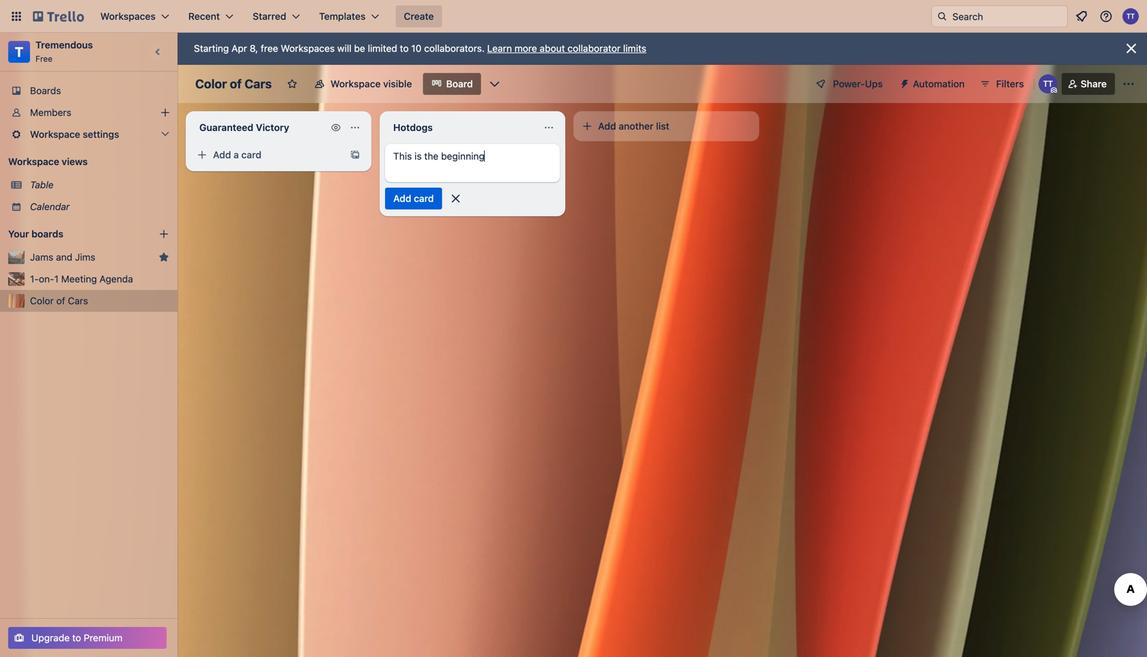 Task type: vqa. For each thing, say whether or not it's contained in the screenshot.
T link
yes



Task type: locate. For each thing, give the bounding box(es) containing it.
color down starting
[[195, 76, 227, 91]]

jams and jims
[[30, 252, 95, 263]]

1 vertical spatial workspaces
[[281, 43, 335, 54]]

color of cars link
[[30, 294, 169, 308]]

meeting
[[61, 274, 97, 285]]

1 vertical spatial card
[[414, 193, 434, 204]]

color of cars down 1
[[30, 295, 88, 307]]

1-
[[30, 274, 39, 285]]

Enter a title for this card… text field
[[385, 144, 560, 182]]

open information menu image
[[1099, 10, 1113, 23]]

workspace inside popup button
[[30, 129, 80, 140]]

1 horizontal spatial color of cars
[[195, 76, 272, 91]]

add inside "add a card" button
[[213, 149, 231, 160]]

search image
[[937, 11, 948, 22]]

1 vertical spatial cars
[[68, 295, 88, 307]]

1 horizontal spatial cars
[[245, 76, 272, 91]]

t link
[[8, 41, 30, 63]]

cars
[[245, 76, 272, 91], [68, 295, 88, 307]]

0 vertical spatial color of cars
[[195, 76, 272, 91]]

0 vertical spatial add
[[598, 121, 616, 132]]

1-on-1 meeting agenda
[[30, 274, 133, 285]]

1 horizontal spatial workspaces
[[281, 43, 335, 54]]

add left another
[[598, 121, 616, 132]]

workspace views
[[8, 156, 88, 167]]

customize views image
[[488, 77, 502, 91]]

to left 10
[[400, 43, 409, 54]]

of
[[230, 76, 242, 91], [56, 295, 65, 307]]

table link
[[30, 178, 169, 192]]

learn more about collaborator limits link
[[487, 43, 646, 54]]

add another list button
[[574, 111, 759, 141]]

views
[[62, 156, 88, 167]]

workspace up 'table'
[[8, 156, 59, 167]]

share
[[1081, 78, 1107, 89]]

color of cars inside color of cars link
[[30, 295, 88, 307]]

settings
[[83, 129, 119, 140]]

workspaces
[[100, 11, 156, 22], [281, 43, 335, 54]]

cars down meeting
[[68, 295, 88, 307]]

1 vertical spatial workspace
[[30, 129, 80, 140]]

add left a
[[213, 149, 231, 160]]

add card button
[[385, 188, 442, 210]]

share button
[[1062, 73, 1115, 95]]

10
[[411, 43, 422, 54]]

0 horizontal spatial to
[[72, 633, 81, 644]]

list
[[656, 121, 670, 132]]

1 horizontal spatial color
[[195, 76, 227, 91]]

0 vertical spatial workspaces
[[100, 11, 156, 22]]

free
[[261, 43, 278, 54]]

upgrade
[[31, 633, 70, 644]]

starting
[[194, 43, 229, 54]]

0 horizontal spatial color of cars
[[30, 295, 88, 307]]

limits
[[623, 43, 646, 54]]

0 vertical spatial of
[[230, 76, 242, 91]]

1 horizontal spatial of
[[230, 76, 242, 91]]

guaranteed
[[199, 122, 253, 133]]

star or unstar board image
[[287, 79, 298, 89]]

1 horizontal spatial card
[[414, 193, 434, 204]]

color of cars
[[195, 76, 272, 91], [30, 295, 88, 307]]

2 vertical spatial add
[[393, 193, 411, 204]]

0 vertical spatial cars
[[245, 76, 272, 91]]

1 horizontal spatial add
[[393, 193, 411, 204]]

workspace down be
[[331, 78, 381, 89]]

2 horizontal spatial add
[[598, 121, 616, 132]]

to
[[400, 43, 409, 54], [72, 633, 81, 644]]

0 vertical spatial color
[[195, 76, 227, 91]]

0 horizontal spatial add
[[213, 149, 231, 160]]

boards
[[30, 85, 61, 96]]

workspace
[[331, 78, 381, 89], [30, 129, 80, 140], [8, 156, 59, 167]]

0 horizontal spatial workspaces
[[100, 11, 156, 22]]

cars left star or unstar board image
[[245, 76, 272, 91]]

of down the apr
[[230, 76, 242, 91]]

of inside 'color of cars' text field
[[230, 76, 242, 91]]

add a card
[[213, 149, 261, 160]]

boards
[[31, 228, 63, 240]]

add for add another list
[[598, 121, 616, 132]]

card left 'cancel' icon
[[414, 193, 434, 204]]

1 vertical spatial color
[[30, 295, 54, 307]]

apr
[[232, 43, 247, 54]]

ups
[[865, 78, 883, 89]]

workspaces inside dropdown button
[[100, 11, 156, 22]]

create button
[[396, 5, 442, 27]]

card right a
[[241, 149, 261, 160]]

color of cars down the apr
[[195, 76, 272, 91]]

cars inside color of cars link
[[68, 295, 88, 307]]

add
[[598, 121, 616, 132], [213, 149, 231, 160], [393, 193, 411, 204]]

workspace for workspace visible
[[331, 78, 381, 89]]

color inside text field
[[195, 76, 227, 91]]

hotdogs
[[393, 122, 433, 133]]

jams
[[30, 252, 53, 263]]

workspace for workspace settings
[[30, 129, 80, 140]]

board link
[[423, 73, 481, 95]]

1 vertical spatial add
[[213, 149, 231, 160]]

0 vertical spatial to
[[400, 43, 409, 54]]

workspace down members
[[30, 129, 80, 140]]

0 horizontal spatial card
[[241, 149, 261, 160]]

add card
[[393, 193, 434, 204]]

and
[[56, 252, 72, 263]]

board
[[446, 78, 473, 89]]

templates
[[319, 11, 366, 22]]

filters
[[996, 78, 1024, 89]]

your boards with 3 items element
[[8, 226, 138, 242]]

recent
[[188, 11, 220, 22]]

templates button
[[311, 5, 388, 27]]

free
[[36, 54, 53, 64]]

tremendous
[[36, 39, 93, 51]]

0 horizontal spatial cars
[[68, 295, 88, 307]]

workspace visible button
[[306, 73, 420, 95]]

Hotdogs text field
[[385, 117, 538, 139]]

add left 'cancel' icon
[[393, 193, 411, 204]]

card inside add card button
[[414, 193, 434, 204]]

1 vertical spatial color of cars
[[30, 295, 88, 307]]

tremendous free
[[36, 39, 93, 64]]

color down on- on the top
[[30, 295, 54, 307]]

0 vertical spatial card
[[241, 149, 261, 160]]

0 horizontal spatial color
[[30, 295, 54, 307]]

create
[[404, 11, 434, 22]]

workspace inside button
[[331, 78, 381, 89]]

collaborators.
[[424, 43, 485, 54]]

card
[[241, 149, 261, 160], [414, 193, 434, 204]]

color
[[195, 76, 227, 91], [30, 295, 54, 307]]

automation button
[[894, 73, 973, 95]]

2 vertical spatial workspace
[[8, 156, 59, 167]]

0 horizontal spatial of
[[56, 295, 65, 307]]

upgrade to premium
[[31, 633, 123, 644]]

create from template… image
[[350, 150, 361, 160]]

workspaces up workspace navigation collapse icon
[[100, 11, 156, 22]]

0 vertical spatial workspace
[[331, 78, 381, 89]]

1 vertical spatial of
[[56, 295, 65, 307]]

add board image
[[158, 229, 169, 240]]

of down 1
[[56, 295, 65, 307]]

add inside add another list 'button'
[[598, 121, 616, 132]]

add inside add card button
[[393, 193, 411, 204]]

workspaces left will
[[281, 43, 335, 54]]

to right upgrade
[[72, 633, 81, 644]]



Task type: describe. For each thing, give the bounding box(es) containing it.
guaranteed victory
[[199, 122, 289, 133]]

1 vertical spatial to
[[72, 633, 81, 644]]

0 notifications image
[[1074, 8, 1090, 25]]

tremendous link
[[36, 39, 93, 51]]

will
[[337, 43, 352, 54]]

power-ups
[[833, 78, 883, 89]]

limited
[[368, 43, 397, 54]]

add a card button
[[191, 144, 341, 166]]

this member is an admin of this board. image
[[1051, 87, 1057, 94]]

8,
[[250, 43, 258, 54]]

back to home image
[[33, 5, 84, 27]]

another
[[619, 121, 654, 132]]

workspace navigation collapse icon image
[[149, 42, 168, 61]]

jams and jims link
[[30, 251, 153, 264]]

card inside "add a card" button
[[241, 149, 261, 160]]

Board name text field
[[188, 73, 279, 95]]

t
[[15, 44, 23, 60]]

Guaranteed Victory text field
[[191, 117, 328, 139]]

add another list
[[598, 121, 670, 132]]

learn
[[487, 43, 512, 54]]

boards link
[[0, 80, 178, 102]]

1-on-1 meeting agenda link
[[30, 272, 169, 286]]

power-
[[833, 78, 865, 89]]

be
[[354, 43, 365, 54]]

primary element
[[0, 0, 1147, 33]]

members link
[[0, 102, 178, 124]]

sm image
[[894, 73, 913, 92]]

a
[[234, 149, 239, 160]]

workspace for workspace views
[[8, 156, 59, 167]]

cancel image
[[449, 192, 463, 206]]

recent button
[[180, 5, 242, 27]]

add for add a card
[[213, 149, 231, 160]]

terry turtle (terryturtle) image
[[1039, 74, 1058, 94]]

your boards
[[8, 228, 63, 240]]

more
[[515, 43, 537, 54]]

collaborator
[[568, 43, 621, 54]]

workspace settings
[[30, 129, 119, 140]]

on-
[[39, 274, 54, 285]]

color of cars inside 'color of cars' text field
[[195, 76, 272, 91]]

add for add card
[[393, 193, 411, 204]]

automation
[[913, 78, 965, 89]]

starting apr 8, free workspaces will be limited to 10 collaborators. learn more about collaborator limits
[[194, 43, 646, 54]]

cars inside 'color of cars' text field
[[245, 76, 272, 91]]

calendar link
[[30, 200, 169, 214]]

premium
[[84, 633, 123, 644]]

calendar
[[30, 201, 70, 212]]

starred
[[253, 11, 286, 22]]

agenda
[[100, 274, 133, 285]]

1 horizontal spatial to
[[400, 43, 409, 54]]

filters button
[[976, 73, 1028, 95]]

Search field
[[948, 6, 1067, 27]]

1
[[54, 274, 59, 285]]

starred button
[[244, 5, 308, 27]]

of inside color of cars link
[[56, 295, 65, 307]]

visible
[[383, 78, 412, 89]]

table
[[30, 179, 54, 191]]

starred icon image
[[158, 252, 169, 263]]

power-ups button
[[806, 73, 891, 95]]

terry turtle (terryturtle) image
[[1123, 8, 1139, 25]]

your
[[8, 228, 29, 240]]

victory
[[256, 122, 289, 133]]

upgrade to premium link
[[8, 628, 167, 649]]

workspaces button
[[92, 5, 177, 27]]

jims
[[75, 252, 95, 263]]

workspace settings button
[[0, 124, 178, 145]]

members
[[30, 107, 71, 118]]

about
[[540, 43, 565, 54]]

show menu image
[[1122, 77, 1136, 91]]

workspace visible
[[331, 78, 412, 89]]



